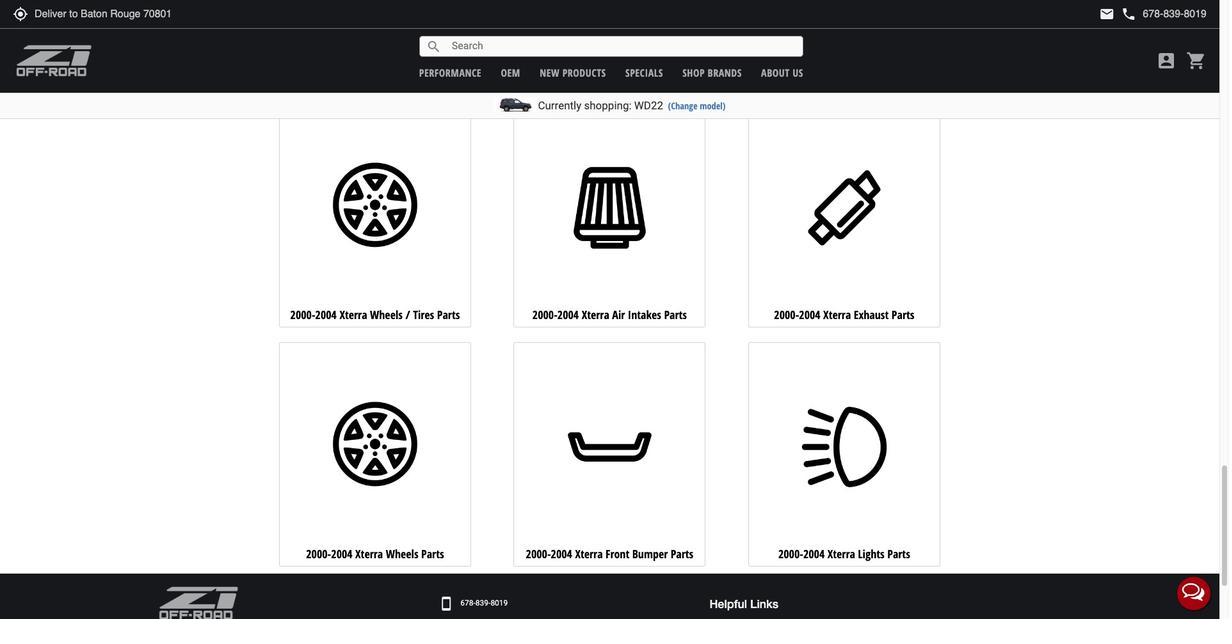Task type: describe. For each thing, give the bounding box(es) containing it.
specials link
[[625, 66, 663, 80]]

performance link
[[419, 66, 482, 80]]

2000- for 2000-2004 xterra wheels parts
[[306, 547, 331, 562]]

us
[[793, 66, 803, 80]]

wd22brakes image
[[753, 0, 936, 60]]

search
[[426, 39, 442, 54]]

currently shopping: wd22 (change model)
[[538, 99, 726, 112]]

xterra for 2000-2004 xterra air intakes parts
[[582, 307, 609, 323]]

2004 for 2000-2004 xterra wheels parts
[[331, 547, 352, 562]]

suspension
[[612, 68, 662, 84]]

currently
[[538, 99, 581, 112]]

2000-2004 xterra exhaust parts link
[[748, 103, 940, 328]]

1 horizontal spatial oem
[[501, 66, 520, 80]]

2004 for 2000-2004 xterra oem  parts
[[337, 68, 358, 84]]

links
[[750, 597, 779, 611]]

about us link
[[761, 66, 803, 80]]

shopping:
[[584, 99, 632, 112]]

brakes
[[837, 68, 867, 84]]

mail phone
[[1099, 6, 1137, 22]]

2000-2004 xterra wheels parts link
[[279, 342, 471, 567]]

xterra for 2000-2004 xterra lights parts
[[828, 547, 855, 562]]

2004 for 2000-2004 xterra wheels / tires parts
[[315, 307, 337, 323]]

parts inside 2000-2004 xterra exhaust parts "link"
[[892, 307, 915, 323]]

specials
[[625, 66, 663, 80]]

2000-2004 xterra wheels parts
[[306, 547, 444, 562]]

wd22oem parts image
[[284, 0, 467, 60]]

2000- for 2000-2004 xterra wheels / tires parts
[[290, 307, 315, 323]]

account_box
[[1156, 51, 1177, 71]]

brake
[[880, 68, 906, 84]]

2000-2004 xterra suspension parts
[[532, 68, 688, 84]]

shopping_cart link
[[1183, 51, 1207, 71]]

2000- for 2000-2004 xterra front bumper parts
[[526, 547, 551, 562]]

xterra for 2000-2004 xterra brakes & brake parts
[[807, 68, 834, 84]]

2000- for 2000-2004 xterra exhaust parts
[[774, 307, 799, 323]]

intakes
[[628, 307, 661, 323]]

about us
[[761, 66, 803, 80]]

parts inside 2000-2004 xterra suspension parts link
[[665, 68, 688, 84]]

2004 for 2000-2004 xterra exhaust parts
[[799, 307, 820, 323]]

helpful links
[[710, 597, 779, 611]]

839-
[[476, 600, 491, 608]]

2000- for 2000-2004 xterra lights parts
[[778, 547, 803, 562]]

2000-2004 xterra wheels / tires parts link
[[279, 103, 471, 328]]

parts inside 2000-2004 xterra oem  parts "link"
[[415, 68, 438, 84]]

2004 for 2000-2004 xterra suspension parts
[[557, 68, 578, 84]]

2004 for 2000-2004 xterra front bumper parts
[[551, 547, 572, 562]]

helpful
[[710, 597, 747, 611]]

brands
[[708, 66, 742, 80]]

parts inside 2000-2004 xterra wheels parts link
[[421, 547, 444, 562]]

smartphone
[[439, 597, 454, 612]]

2000-2004 xterra air intakes parts link
[[514, 103, 706, 328]]

account_box link
[[1153, 51, 1180, 71]]

parts inside '2000-2004 xterra wheels / tires parts' link
[[437, 307, 460, 323]]

parts inside 2000-2004 xterra front bumper parts link
[[671, 547, 694, 562]]

lights
[[858, 547, 885, 562]]

parts inside 2000-2004 xterra air intakes parts link
[[664, 307, 687, 323]]

2000-2004 xterra lights parts
[[778, 547, 910, 562]]

xterra for 2000-2004 xterra wheels / tires parts
[[340, 307, 367, 323]]

phone link
[[1121, 6, 1207, 22]]

new products link
[[540, 66, 606, 80]]

shop brands
[[683, 66, 742, 80]]

mail
[[1099, 6, 1115, 22]]



Task type: vqa. For each thing, say whether or not it's contained in the screenshot.
'2000-' in 2000-2004 Xterra Exhaust Parts Link
yes



Task type: locate. For each thing, give the bounding box(es) containing it.
xterra
[[361, 68, 389, 84], [581, 68, 609, 84], [807, 68, 834, 84], [340, 307, 367, 323], [582, 307, 609, 323], [823, 307, 851, 323], [355, 547, 383, 562], [575, 547, 603, 562], [828, 547, 855, 562]]

oem
[[501, 66, 520, 80], [392, 68, 413, 84]]

2000-2004 xterra front bumper parts
[[526, 547, 694, 562]]

xterra for 2000-2004 xterra exhaust parts
[[823, 307, 851, 323]]

Search search field
[[442, 37, 803, 56]]

2000-2004 xterra wheels / tires parts
[[290, 307, 460, 323]]

front
[[606, 547, 629, 562]]

parts
[[415, 68, 438, 84], [665, 68, 688, 84], [908, 68, 931, 84], [437, 307, 460, 323], [664, 307, 687, 323], [892, 307, 915, 323], [421, 547, 444, 562], [671, 547, 694, 562], [887, 547, 910, 562]]

shop
[[683, 66, 705, 80]]

oem left new
[[501, 66, 520, 80]]

wheels for /
[[370, 307, 403, 323]]

0 horizontal spatial oem
[[392, 68, 413, 84]]

oem left the performance
[[392, 68, 413, 84]]

z1 company logo image
[[159, 587, 239, 620]]

parts right the lights
[[887, 547, 910, 562]]

wd22wheels image
[[284, 356, 467, 539]]

2000-2004 xterra lights parts link
[[748, 342, 940, 567]]

wd22lights image
[[753, 356, 936, 539]]

wd22
[[634, 99, 663, 112]]

wd22wheels / tires image
[[284, 116, 467, 300]]

parts right tires
[[437, 307, 460, 323]]

2000- for 2000-2004 xterra oem  parts
[[312, 68, 337, 84]]

678-839-8019 link
[[460, 599, 508, 610]]

air
[[612, 307, 625, 323]]

smartphone 678-839-8019
[[439, 597, 508, 612]]

2000- for 2000-2004 xterra brakes & brake parts
[[758, 68, 782, 84]]

xterra for 2000-2004 xterra front bumper parts
[[575, 547, 603, 562]]

parts right bumper
[[671, 547, 694, 562]]

(change
[[668, 100, 698, 112]]

bumper
[[632, 547, 668, 562]]

wd22exhaust image
[[753, 116, 936, 300]]

oem link
[[501, 66, 520, 80]]

wd22suspension image
[[518, 0, 701, 60]]

performance
[[419, 66, 482, 80]]

products
[[562, 66, 606, 80]]

xterra for 2000-2004 xterra wheels parts
[[355, 547, 383, 562]]

(change model) link
[[668, 100, 726, 112]]

parts right exhaust
[[892, 307, 915, 323]]

2000- for 2000-2004 xterra suspension parts
[[532, 68, 557, 84]]

new
[[540, 66, 560, 80]]

2000-
[[312, 68, 337, 84], [532, 68, 557, 84], [758, 68, 782, 84], [290, 307, 315, 323], [533, 307, 558, 323], [774, 307, 799, 323], [306, 547, 331, 562], [526, 547, 551, 562], [778, 547, 803, 562]]

parts right brake
[[908, 68, 931, 84]]

shop brands link
[[683, 66, 742, 80]]

parts inside 2000-2004 xterra lights parts link
[[887, 547, 910, 562]]

2004
[[337, 68, 358, 84], [557, 68, 578, 84], [782, 68, 804, 84], [315, 307, 337, 323], [558, 307, 579, 323], [799, 307, 820, 323], [331, 547, 352, 562], [551, 547, 572, 562], [803, 547, 825, 562]]

2004 for 2000-2004 xterra brakes & brake parts
[[782, 68, 804, 84]]

oem inside 2000-2004 xterra oem  parts "link"
[[392, 68, 413, 84]]

z1 motorsports logo image
[[16, 45, 92, 77]]

xterra for 2000-2004 xterra oem  parts
[[361, 68, 389, 84]]

/
[[405, 307, 410, 323]]

about
[[761, 66, 790, 80]]

wheels
[[370, 307, 403, 323], [386, 547, 418, 562]]

2000-2004 xterra front bumper parts link
[[514, 342, 706, 567]]

mail link
[[1099, 6, 1115, 22]]

phone
[[1121, 6, 1137, 22]]

2000-2004 xterra suspension parts link
[[514, 0, 706, 88]]

2000- for 2000-2004 xterra air intakes parts
[[533, 307, 558, 323]]

parts right intakes at the right of the page
[[664, 307, 687, 323]]

2000-2004 xterra air intakes parts
[[533, 307, 687, 323]]

exhaust
[[854, 307, 889, 323]]

2004 for 2000-2004 xterra lights parts
[[803, 547, 825, 562]]

8019
[[491, 600, 508, 608]]

2000-2004 xterra oem  parts
[[312, 68, 438, 84]]

my_location
[[13, 6, 28, 22]]

shopping_cart
[[1186, 51, 1207, 71]]

new products
[[540, 66, 606, 80]]

xterra for 2000-2004 xterra suspension parts
[[581, 68, 609, 84]]

wd22air intakes image
[[518, 116, 701, 300]]

2000-2004 xterra oem  parts link
[[279, 0, 471, 88]]

1 vertical spatial wheels
[[386, 547, 418, 562]]

model)
[[700, 100, 726, 112]]

&
[[870, 68, 877, 84]]

parts down search
[[415, 68, 438, 84]]

678-
[[460, 600, 476, 608]]

2000-2004 xterra brakes & brake parts link
[[748, 0, 940, 88]]

2000-2004 xterra brakes & brake parts
[[758, 68, 931, 84]]

parts up (change
[[665, 68, 688, 84]]

2004 for 2000-2004 xterra air intakes parts
[[558, 307, 579, 323]]

parts up the smartphone
[[421, 547, 444, 562]]

tires
[[413, 307, 434, 323]]

wheels for parts
[[386, 547, 418, 562]]

wd22front bumper image
[[518, 356, 701, 539]]

0 vertical spatial wheels
[[370, 307, 403, 323]]

2000-2004 xterra exhaust parts
[[774, 307, 915, 323]]

parts inside "2000-2004 xterra brakes & brake parts" link
[[908, 68, 931, 84]]



